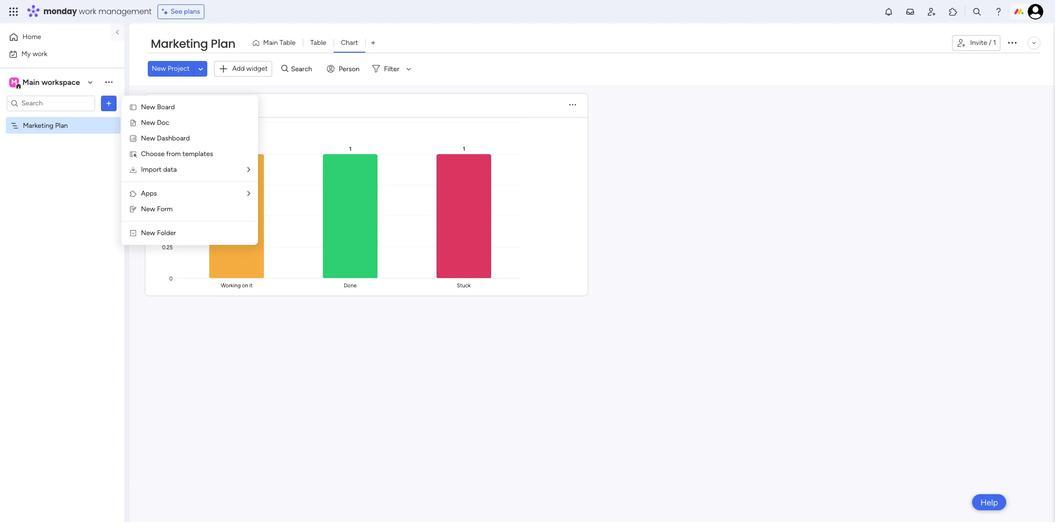 Task type: vqa. For each thing, say whether or not it's contained in the screenshot.
Invite
yes



Task type: describe. For each thing, give the bounding box(es) containing it.
board
[[157, 103, 175, 111]]

v2 search image
[[281, 63, 289, 74]]

chart main content
[[129, 85, 1056, 522]]

new folder image
[[129, 229, 137, 237]]

main table button
[[248, 35, 303, 51]]

monday
[[43, 6, 77, 17]]

workspace selection element
[[9, 76, 82, 89]]

marketing inside field
[[151, 36, 208, 52]]

add
[[232, 64, 245, 73]]

m
[[11, 78, 17, 86]]

widget
[[247, 64, 268, 73]]

chart inside main content
[[161, 99, 186, 111]]

invite
[[971, 39, 988, 47]]

management
[[98, 6, 152, 17]]

select product image
[[9, 7, 19, 17]]

person
[[339, 65, 360, 73]]

folder
[[157, 229, 176, 237]]

dashboard
[[157, 134, 190, 143]]

my work
[[21, 50, 47, 58]]

my
[[21, 50, 31, 58]]

1 table from the left
[[280, 39, 296, 47]]

list arrow image for import data
[[247, 166, 250, 173]]

plan inside list box
[[55, 121, 68, 130]]

/
[[990, 39, 992, 47]]

notifications image
[[884, 7, 894, 17]]

angle down image
[[198, 65, 203, 73]]

my work button
[[6, 46, 105, 62]]

expand board header image
[[1031, 39, 1039, 47]]

plans
[[184, 7, 200, 16]]

new dashboard
[[141, 134, 190, 143]]

work for monday
[[79, 6, 96, 17]]

new board image
[[129, 103, 137, 111]]

new for new doc
[[141, 119, 155, 127]]

search everything image
[[973, 7, 983, 17]]

import
[[141, 165, 162, 174]]

inbox image
[[906, 7, 916, 17]]

new board
[[141, 103, 175, 111]]

marketing plan list box
[[0, 115, 124, 266]]

workspace
[[41, 77, 80, 87]]

1 horizontal spatial options image
[[1007, 36, 1019, 48]]

main for main workspace
[[22, 77, 40, 87]]

more dots image
[[570, 102, 576, 109]]

invite / 1 button
[[953, 35, 1001, 51]]

invite / 1
[[971, 39, 997, 47]]

help button
[[973, 494, 1007, 511]]

new folder
[[141, 229, 176, 237]]

import data
[[141, 165, 177, 174]]

home
[[22, 33, 41, 41]]

data
[[163, 165, 177, 174]]

filter
[[384, 65, 400, 73]]

service icon image
[[129, 119, 137, 127]]

add widget button
[[214, 61, 272, 77]]

chart button
[[334, 35, 366, 51]]

marketing plan inside list box
[[23, 121, 68, 130]]

form
[[157, 205, 173, 213]]

apps
[[141, 189, 157, 198]]

chart inside button
[[341, 39, 358, 47]]

Search in workspace field
[[21, 98, 82, 109]]



Task type: locate. For each thing, give the bounding box(es) containing it.
table button
[[303, 35, 334, 51]]

marketing up project
[[151, 36, 208, 52]]

0 vertical spatial marketing
[[151, 36, 208, 52]]

arrow down image
[[403, 63, 415, 75]]

marketing plan inside field
[[151, 36, 236, 52]]

0 horizontal spatial plan
[[55, 121, 68, 130]]

new right new board "icon"
[[141, 103, 155, 111]]

plan inside field
[[211, 36, 236, 52]]

chart
[[341, 39, 358, 47], [161, 99, 186, 111]]

1
[[994, 39, 997, 47]]

choose from templates image
[[129, 150, 137, 158]]

1 vertical spatial chart
[[161, 99, 186, 111]]

1 horizontal spatial work
[[79, 6, 96, 17]]

1 vertical spatial plan
[[55, 121, 68, 130]]

see
[[171, 7, 182, 16]]

choose from templates
[[141, 150, 213, 158]]

from
[[166, 150, 181, 158]]

0 horizontal spatial marketing plan
[[23, 121, 68, 130]]

0 vertical spatial chart
[[341, 39, 358, 47]]

main table
[[263, 39, 296, 47]]

import data image
[[129, 166, 137, 174]]

new project button
[[148, 61, 194, 77]]

plan
[[211, 36, 236, 52], [55, 121, 68, 130]]

option
[[0, 117, 124, 119]]

main inside the workspace selection element
[[22, 77, 40, 87]]

options image right 1 at right
[[1007, 36, 1019, 48]]

Marketing Plan field
[[148, 36, 238, 52]]

main
[[263, 39, 278, 47], [22, 77, 40, 87]]

main for main table
[[263, 39, 278, 47]]

1 horizontal spatial main
[[263, 39, 278, 47]]

marketing
[[151, 36, 208, 52], [23, 121, 53, 130]]

work right monday
[[79, 6, 96, 17]]

work right my on the left top
[[33, 50, 47, 58]]

new project
[[152, 65, 190, 73]]

new for new form
[[141, 205, 155, 213]]

chart up doc
[[161, 99, 186, 111]]

work for my
[[33, 50, 47, 58]]

new for new board
[[141, 103, 155, 111]]

2 list arrow image from the top
[[247, 190, 250, 197]]

1 vertical spatial marketing
[[23, 121, 53, 130]]

help image
[[994, 7, 1004, 17]]

invite members image
[[927, 7, 937, 17]]

workspace image
[[9, 77, 19, 88]]

marketing plan down search in workspace field
[[23, 121, 68, 130]]

marketing plan up angle down icon
[[151, 36, 236, 52]]

1 horizontal spatial marketing plan
[[151, 36, 236, 52]]

form image
[[129, 205, 137, 213]]

new right the form image
[[141, 205, 155, 213]]

v2 funnel image
[[195, 102, 202, 109]]

1 vertical spatial marketing plan
[[23, 121, 68, 130]]

options image down workspace options 'icon'
[[104, 98, 114, 108]]

list arrow image for apps
[[247, 190, 250, 197]]

list arrow image
[[247, 166, 250, 173], [247, 190, 250, 197]]

0 vertical spatial list arrow image
[[247, 166, 250, 173]]

0 horizontal spatial marketing
[[23, 121, 53, 130]]

add view image
[[371, 39, 375, 47]]

templates
[[183, 150, 213, 158]]

chart left add view icon
[[341, 39, 358, 47]]

0 horizontal spatial chart
[[161, 99, 186, 111]]

main right workspace image
[[22, 77, 40, 87]]

main inside button
[[263, 39, 278, 47]]

plan down search in workspace field
[[55, 121, 68, 130]]

new inside new project button
[[152, 65, 166, 73]]

help
[[981, 498, 999, 507]]

0 horizontal spatial table
[[280, 39, 296, 47]]

apps image right invite members icon
[[949, 7, 959, 17]]

project
[[168, 65, 190, 73]]

1 vertical spatial options image
[[104, 98, 114, 108]]

new for new dashboard
[[141, 134, 155, 143]]

new right new dashboard icon
[[141, 134, 155, 143]]

marketing down search in workspace field
[[23, 121, 53, 130]]

marketing inside list box
[[23, 121, 53, 130]]

0 vertical spatial plan
[[211, 36, 236, 52]]

person button
[[323, 61, 366, 77]]

main workspace
[[22, 77, 80, 87]]

0 vertical spatial options image
[[1007, 36, 1019, 48]]

apps image up the form image
[[129, 190, 137, 198]]

new form
[[141, 205, 173, 213]]

Search field
[[289, 62, 318, 76]]

1 horizontal spatial apps image
[[949, 7, 959, 17]]

apps image
[[949, 7, 959, 17], [129, 190, 137, 198]]

new right new folder image
[[141, 229, 155, 237]]

table up v2 search image
[[280, 39, 296, 47]]

1 vertical spatial list arrow image
[[247, 190, 250, 197]]

0 horizontal spatial options image
[[104, 98, 114, 108]]

0 vertical spatial marketing plan
[[151, 36, 236, 52]]

0 horizontal spatial apps image
[[129, 190, 137, 198]]

0 horizontal spatial work
[[33, 50, 47, 58]]

new
[[152, 65, 166, 73], [141, 103, 155, 111], [141, 119, 155, 127], [141, 134, 155, 143], [141, 205, 155, 213], [141, 229, 155, 237]]

home button
[[6, 29, 105, 45]]

see plans button
[[158, 4, 205, 19]]

1 list arrow image from the top
[[247, 166, 250, 173]]

work
[[79, 6, 96, 17], [33, 50, 47, 58]]

add widget
[[232, 64, 268, 73]]

table up search field
[[310, 39, 327, 47]]

new left project
[[152, 65, 166, 73]]

new right the service icon at the top left of page
[[141, 119, 155, 127]]

see plans
[[171, 7, 200, 16]]

marketing plan
[[151, 36, 236, 52], [23, 121, 68, 130]]

0 vertical spatial apps image
[[949, 7, 959, 17]]

monday work management
[[43, 6, 152, 17]]

james peterson image
[[1028, 4, 1044, 20]]

plan up add
[[211, 36, 236, 52]]

0 vertical spatial work
[[79, 6, 96, 17]]

1 horizontal spatial marketing
[[151, 36, 208, 52]]

filter button
[[369, 61, 415, 77]]

workspace options image
[[104, 77, 114, 87]]

new dashboard image
[[129, 135, 137, 143]]

table
[[280, 39, 296, 47], [310, 39, 327, 47]]

0 horizontal spatial main
[[22, 77, 40, 87]]

new doc
[[141, 119, 169, 127]]

new for new folder
[[141, 229, 155, 237]]

1 vertical spatial main
[[22, 77, 40, 87]]

1 vertical spatial apps image
[[129, 190, 137, 198]]

choose
[[141, 150, 165, 158]]

1 horizontal spatial table
[[310, 39, 327, 47]]

work inside button
[[33, 50, 47, 58]]

2 table from the left
[[310, 39, 327, 47]]

main up widget
[[263, 39, 278, 47]]

1 horizontal spatial chart
[[341, 39, 358, 47]]

menu
[[122, 96, 258, 245]]

options image
[[1007, 36, 1019, 48], [104, 98, 114, 108]]

1 vertical spatial work
[[33, 50, 47, 58]]

1 horizontal spatial plan
[[211, 36, 236, 52]]

doc
[[157, 119, 169, 127]]

0 vertical spatial main
[[263, 39, 278, 47]]

new for new project
[[152, 65, 166, 73]]

menu containing new board
[[122, 96, 258, 245]]



